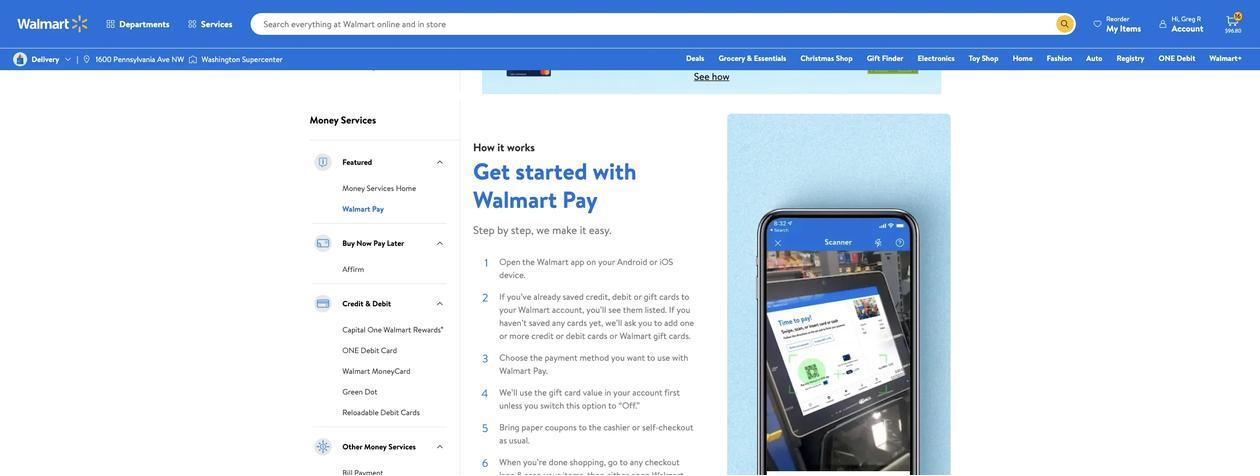 Task type: vqa. For each thing, say whether or not it's contained in the screenshot.
the it to the bottom
yes



Task type: locate. For each thing, give the bounding box(es) containing it.
paper
[[522, 422, 543, 434]]

1 vertical spatial it
[[580, 223, 587, 238]]

0 horizontal spatial cards
[[567, 317, 587, 329]]

money up featured image
[[310, 113, 339, 127]]

on right app
[[587, 256, 596, 268]]

one right registry
[[1159, 53, 1175, 64]]

1 horizontal spatial saved
[[563, 291, 584, 303]]

one down capital
[[343, 346, 359, 356]]

0 horizontal spatial it
[[498, 140, 505, 155]]

1 horizontal spatial shop
[[982, 53, 999, 64]]

 image right nw
[[189, 54, 197, 65]]

0 horizontal spatial &
[[365, 299, 371, 310]]

get
[[473, 155, 510, 187]]

or down we'll on the bottom
[[610, 330, 618, 342]]

money up walmart pay link
[[343, 183, 365, 194]]

to down in
[[608, 400, 617, 412]]

any up open
[[630, 457, 643, 469]]

use right we'll on the left of the page
[[520, 387, 532, 399]]

0 horizontal spatial if
[[499, 291, 505, 303]]

one debit card
[[343, 346, 397, 356]]

to inside bring paper coupons to the cashier or self-checkout as usual.
[[579, 422, 587, 434]]

& right grocery
[[747, 53, 752, 64]]

then
[[587, 470, 605, 476]]

affirm link
[[343, 263, 364, 275]]

the up switch
[[534, 387, 547, 399]]

debit up one
[[372, 299, 391, 310]]

back
[[645, 41, 681, 65]]

moneycard
[[372, 366, 411, 377]]

open
[[499, 256, 521, 268]]

walmart inside how it works get started with walmart pay
[[473, 184, 557, 216]]

walmart pay
[[343, 204, 384, 215]]

or left self-
[[632, 422, 640, 434]]

reloadable debit cards link
[[343, 407, 420, 419]]

my
[[1107, 22, 1118, 34]]

Search search field
[[250, 13, 1076, 35]]

by
[[497, 223, 508, 238]]

your down done
[[544, 470, 561, 476]]

2 horizontal spatial cards
[[660, 291, 680, 303]]

cards up listed.
[[660, 291, 680, 303]]

toy shop link
[[964, 52, 1004, 64]]

other money services
[[343, 442, 416, 453]]

the inside open the walmart app on your android or ios device.
[[523, 256, 535, 268]]

to right the coupons
[[579, 422, 587, 434]]

capital
[[343, 325, 366, 336]]

or
[[650, 256, 658, 268], [634, 291, 642, 303], [499, 330, 508, 342], [556, 330, 564, 342], [610, 330, 618, 342], [632, 422, 640, 434]]

coupons
[[545, 422, 577, 434]]

deals link
[[681, 52, 710, 64]]

your up haven't
[[499, 304, 516, 316]]

walmart left app
[[537, 256, 569, 268]]

0 vertical spatial with
[[593, 155, 637, 187]]

1 vertical spatial any
[[630, 457, 643, 469]]

use inside choose the payment method you want to use with walmart pay.
[[658, 352, 670, 364]]

shop
[[836, 53, 853, 64], [982, 53, 999, 64]]

2 horizontal spatial &
[[747, 53, 752, 64]]

see
[[609, 304, 621, 316]]

2 vertical spatial gift
[[549, 387, 562, 399]]

you
[[677, 304, 691, 316], [639, 317, 652, 329], [611, 352, 625, 364], [525, 400, 538, 412]]

walmart up card
[[384, 325, 411, 336]]

step by step, we make it easy.
[[473, 223, 612, 238]]

gift
[[644, 291, 657, 303], [654, 330, 667, 342], [549, 387, 562, 399]]

debit for one debit card
[[361, 346, 379, 356]]

the inside choose the payment method you want to use with walmart pay.
[[530, 352, 543, 364]]

if up add
[[669, 304, 675, 316]]

ask
[[625, 317, 636, 329]]

washington supercenter
[[202, 54, 283, 65]]

cash
[[607, 41, 641, 65]]

walmart moneycard
[[343, 366, 411, 377]]

checkout
[[659, 422, 694, 434], [645, 457, 680, 469]]

cards down account,
[[567, 317, 587, 329]]

on right try on the top
[[378, 61, 386, 72]]

0 vertical spatial use
[[658, 352, 670, 364]]

0 horizontal spatial home
[[396, 183, 416, 194]]

services up the washington at the left of the page
[[201, 18, 233, 30]]

0 horizontal spatial on
[[378, 61, 386, 72]]

featured image
[[312, 152, 334, 173]]

app
[[571, 256, 585, 268]]

gift down add
[[654, 330, 667, 342]]

walmart down money services home
[[343, 204, 370, 215]]

see how link
[[694, 70, 730, 83]]

to right want
[[647, 352, 655, 364]]

you're
[[523, 457, 547, 469]]

money for money services
[[310, 113, 339, 127]]

earn
[[568, 41, 603, 65]]

on inside open the walmart app on your android or ios device.
[[587, 256, 596, 268]]

1 horizontal spatial one
[[1159, 53, 1175, 64]]

0 horizontal spatial  image
[[13, 52, 27, 66]]

on inside 'link'
[[378, 61, 386, 72]]

the inside bring paper coupons to the cashier or self-checkout as usual.
[[589, 422, 602, 434]]

checkout up open
[[645, 457, 680, 469]]

auto
[[1087, 53, 1103, 64]]

debit
[[612, 291, 632, 303], [566, 330, 586, 342]]

1 vertical spatial gift
[[654, 330, 667, 342]]

 image
[[83, 55, 91, 64]]

shop for christmas shop
[[836, 53, 853, 64]]

to right go
[[620, 457, 628, 469]]

bring paper coupons to the cashier or self-checkout as usual.
[[499, 422, 694, 447]]

the left cashier
[[589, 422, 602, 434]]

gift up switch
[[549, 387, 562, 399]]

green dot link
[[343, 386, 378, 398]]

it left easy. at the top left of the page
[[580, 223, 587, 238]]

method
[[580, 352, 609, 364]]

pay
[[563, 184, 598, 216], [372, 204, 384, 215], [374, 238, 385, 249]]

one
[[1159, 53, 1175, 64], [343, 346, 359, 356]]

money right other
[[364, 442, 387, 453]]

1 horizontal spatial debit
[[612, 291, 632, 303]]

one for one debit
[[1159, 53, 1175, 64]]

pay up make
[[563, 184, 598, 216]]

now
[[357, 238, 372, 249]]

android
[[617, 256, 648, 268]]

we'll use the gift card value in your account first unless you switch this option to "off."
[[499, 387, 680, 412]]

you inside "we'll use the gift card value in your account first unless you switch this option to "off.""
[[525, 400, 538, 412]]

0 horizontal spatial use
[[520, 387, 532, 399]]

easy.
[[589, 223, 612, 238]]

debit down the account
[[1177, 53, 1196, 64]]

0 horizontal spatial any
[[552, 317, 565, 329]]

1 vertical spatial checkout
[[645, 457, 680, 469]]

debit left card
[[361, 346, 379, 356]]

electronics link
[[913, 52, 960, 64]]

credit,
[[586, 291, 610, 303]]

shop right the christmas
[[836, 53, 853, 64]]

it inside how it works get started with walmart pay
[[498, 140, 505, 155]]

on inside earn cash back on everyday purchases see how
[[685, 41, 704, 65]]

walmart up 'step,'
[[473, 184, 557, 216]]

if you've already saved credit, debit or gift cards to your walmart account, you'll see them listed. image
[[473, 290, 491, 308]]

2 horizontal spatial on
[[685, 41, 704, 65]]

debit for one debit
[[1177, 53, 1196, 64]]

fashion link
[[1042, 52, 1077, 64]]

saved up account,
[[563, 291, 584, 303]]

& right lane
[[517, 470, 523, 476]]

it right how
[[498, 140, 505, 155]]

1 vertical spatial with
[[672, 352, 688, 364]]

payment
[[545, 352, 578, 364]]

0 vertical spatial any
[[552, 317, 565, 329]]

 image left delivery
[[13, 52, 27, 66]]

account
[[1172, 22, 1204, 34]]

reorder
[[1107, 14, 1130, 23]]

see
[[694, 70, 710, 83]]

checkout inside bring paper coupons to the cashier or self-checkout as usual.
[[659, 422, 694, 434]]

0 horizontal spatial shop
[[836, 53, 853, 64]]

shop right toy
[[982, 53, 999, 64]]

use down cards.
[[658, 352, 670, 364]]

you left want
[[611, 352, 625, 364]]

bring paper coupons to the cashier or self-checkout as usual. image
[[473, 421, 491, 439]]

earn cash back on everyday purchases. image
[[482, 30, 942, 94]]

1 vertical spatial use
[[520, 387, 532, 399]]

choose
[[499, 352, 528, 364]]

1 horizontal spatial with
[[672, 352, 688, 364]]

or left ios at right bottom
[[650, 256, 658, 268]]

services button
[[179, 11, 242, 37]]

0 vertical spatial if
[[499, 291, 505, 303]]

2 vertical spatial cards
[[588, 330, 608, 342]]

greg
[[1182, 14, 1196, 23]]

any down account,
[[552, 317, 565, 329]]

1 horizontal spatial on
[[587, 256, 596, 268]]

"off."
[[619, 400, 640, 412]]

cards.
[[669, 330, 691, 342]]

one for one debit card
[[343, 346, 359, 356]]

the
[[523, 256, 535, 268], [530, 352, 543, 364], [534, 387, 547, 399], [589, 422, 602, 434]]

Walmart Site-Wide search field
[[250, 13, 1076, 35]]

0 vertical spatial checkout
[[659, 422, 694, 434]]

debit up payment
[[566, 330, 586, 342]]

washington
[[202, 54, 240, 65]]

1 vertical spatial cards
[[567, 317, 587, 329]]

green dot
[[343, 387, 378, 398]]

0 horizontal spatial with
[[593, 155, 637, 187]]

open the walmart app on your android or ios device. image
[[473, 256, 491, 273]]

affirm
[[343, 264, 364, 275]]

gift up listed.
[[644, 291, 657, 303]]

1 horizontal spatial &
[[517, 470, 523, 476]]

1 vertical spatial saved
[[529, 317, 550, 329]]

to inside choose the payment method you want to use with walmart pay.
[[647, 352, 655, 364]]

you right the unless
[[525, 400, 538, 412]]

on up see
[[685, 41, 704, 65]]

credit & debit
[[343, 299, 391, 310]]

& for credit
[[365, 299, 371, 310]]

choose the payment method you want to use with walmart pay. image
[[473, 352, 491, 369]]

0 vertical spatial gift
[[644, 291, 657, 303]]

home link
[[1008, 52, 1038, 64]]

walmart inside open the walmart app on your android or ios device.
[[537, 256, 569, 268]]

0 vertical spatial &
[[747, 53, 752, 64]]

1 vertical spatial one
[[343, 346, 359, 356]]

1 horizontal spatial use
[[658, 352, 670, 364]]

saved
[[563, 291, 584, 303], [529, 317, 550, 329]]

walmart moneycard link
[[343, 365, 411, 377]]

2 vertical spatial &
[[517, 470, 523, 476]]

1 vertical spatial if
[[669, 304, 675, 316]]

1 shop from the left
[[836, 53, 853, 64]]

1 vertical spatial &
[[365, 299, 371, 310]]

first
[[665, 387, 680, 399]]

1 horizontal spatial any
[[630, 457, 643, 469]]

your left android
[[598, 256, 615, 268]]

0 vertical spatial it
[[498, 140, 505, 155]]

services inside dropdown button
[[201, 18, 233, 30]]

0 vertical spatial money
[[310, 113, 339, 127]]

if left you've
[[499, 291, 505, 303]]

0 vertical spatial debit
[[612, 291, 632, 303]]

buy now pay later
[[343, 238, 404, 249]]

0 horizontal spatial one
[[343, 346, 359, 356]]

1 horizontal spatial  image
[[189, 54, 197, 65]]

debit left cards on the bottom left
[[381, 408, 399, 419]]

2 shop from the left
[[982, 53, 999, 64]]

money services
[[310, 113, 376, 127]]

the right the open
[[523, 256, 535, 268]]

 image
[[13, 52, 27, 66], [189, 54, 197, 65]]

haven't
[[499, 317, 527, 329]]

saved up credit
[[529, 317, 550, 329]]

or left more on the left bottom
[[499, 330, 508, 342]]

cards down yet,
[[588, 330, 608, 342]]

grocery
[[719, 53, 745, 64]]

1 horizontal spatial home
[[1013, 53, 1033, 64]]

& right credit
[[365, 299, 371, 310]]

pay right "now"
[[374, 238, 385, 249]]

to inside "we'll use the gift card value in your account first unless you switch this option to "off.""
[[608, 400, 617, 412]]

services up walmart pay link
[[367, 183, 394, 194]]

your right in
[[614, 387, 630, 399]]

1 vertical spatial debit
[[566, 330, 586, 342]]

0 vertical spatial one
[[1159, 53, 1175, 64]]

virtual
[[343, 61, 365, 72]]

1 vertical spatial money
[[343, 183, 365, 194]]

with
[[593, 155, 637, 187], [672, 352, 688, 364]]

christmas
[[801, 53, 834, 64]]

delivery
[[32, 54, 59, 65]]

0 horizontal spatial saved
[[529, 317, 550, 329]]

debit up see
[[612, 291, 632, 303]]

debit for reloadable debit cards
[[381, 408, 399, 419]]

toy
[[969, 53, 980, 64]]

money services home
[[343, 183, 416, 194]]

departments
[[119, 18, 170, 30]]

checkout down the first
[[659, 422, 694, 434]]

essentials
[[754, 53, 787, 64]]

walmart down choose
[[499, 365, 531, 377]]

started
[[516, 155, 588, 187]]

the up pay.
[[530, 352, 543, 364]]

to inside the when you're done shopping, go to any checkout lane & scan your items, then either open walmar
[[620, 457, 628, 469]]



Task type: describe. For each thing, give the bounding box(es) containing it.
christmas shop
[[801, 53, 853, 64]]

this
[[566, 400, 580, 412]]

or right credit
[[556, 330, 564, 342]]

 image for delivery
[[13, 52, 27, 66]]

with inside how it works get started with walmart pay
[[593, 155, 637, 187]]

2 vertical spatial money
[[364, 442, 387, 453]]

try
[[366, 61, 376, 72]]

pharmacy
[[343, 20, 375, 31]]

deals
[[686, 53, 705, 64]]

 image for washington supercenter
[[189, 54, 197, 65]]

shop for toy shop
[[982, 53, 999, 64]]

hi,
[[1172, 14, 1180, 23]]

the inside "we'll use the gift card value in your account first unless you switch this option to "off.""
[[534, 387, 547, 399]]

make
[[552, 223, 577, 238]]

to left add
[[654, 317, 662, 329]]

credit & debit image
[[312, 293, 334, 315]]

gift finder
[[867, 53, 904, 64]]

want
[[627, 352, 645, 364]]

reloadable debit cards
[[343, 408, 420, 419]]

pay down money services home
[[372, 204, 384, 215]]

to up one
[[681, 291, 690, 303]]

walmart up green dot link
[[343, 366, 370, 377]]

items,
[[563, 470, 585, 476]]

your inside if you've already saved credit, debit or gift cards to your walmart account, you'll see them listed. if you haven't saved any cards yet, we'll ask you to add one or more credit or debit cards or walmart gift cards.
[[499, 304, 516, 316]]

manufacturer offers
[[343, 40, 411, 51]]

any inside if you've already saved credit, debit or gift cards to your walmart account, you'll see them listed. if you haven't saved any cards yet, we'll ask you to add one or more credit or debit cards or walmart gift cards.
[[552, 317, 565, 329]]

money services home link
[[343, 182, 416, 194]]

you inside choose the payment method you want to use with walmart pay.
[[611, 352, 625, 364]]

buy now pay later image
[[312, 233, 334, 255]]

cashier
[[604, 422, 630, 434]]

everyday
[[708, 41, 776, 65]]

reloadable
[[343, 408, 379, 419]]

pay.
[[533, 365, 548, 377]]

services down cards on the bottom left
[[389, 442, 416, 453]]

search icon image
[[1061, 20, 1070, 28]]

when you're done shopping, go to any checkout lane & scan your items, then either open walmar
[[499, 457, 695, 476]]

one debit
[[1159, 53, 1196, 64]]

auto link
[[1082, 52, 1108, 64]]

your inside open the walmart app on your android or ios device.
[[598, 256, 615, 268]]

or inside open the walmart app on your android or ios device.
[[650, 256, 658, 268]]

use inside "we'll use the gift card value in your account first unless you switch this option to "off.""
[[520, 387, 532, 399]]

walmart pay link
[[343, 203, 384, 215]]

you right ask
[[639, 317, 652, 329]]

open
[[631, 470, 650, 476]]

|
[[77, 54, 78, 65]]

more
[[510, 330, 530, 342]]

walmart image
[[17, 15, 88, 33]]

other money services image
[[312, 437, 334, 458]]

r
[[1197, 14, 1202, 23]]

how
[[712, 70, 730, 83]]

walmart+ link
[[1205, 52, 1247, 64]]

or up them at the bottom of page
[[634, 291, 642, 303]]

already
[[534, 291, 561, 303]]

device.
[[499, 269, 526, 281]]

money for money services home
[[343, 183, 365, 194]]

16
[[1235, 12, 1241, 21]]

gift
[[867, 53, 880, 64]]

account
[[633, 387, 663, 399]]

electronics
[[918, 53, 955, 64]]

self-
[[642, 422, 659, 434]]

how it works get started with walmart pay
[[473, 140, 637, 216]]

ave
[[157, 54, 170, 65]]

buy
[[343, 238, 355, 249]]

1 horizontal spatial cards
[[588, 330, 608, 342]]

or inside bring paper coupons to the cashier or self-checkout as usual.
[[632, 422, 640, 434]]

services up featured
[[341, 113, 376, 127]]

grocery & essentials link
[[714, 52, 792, 64]]

them
[[623, 304, 643, 316]]

& inside the when you're done shopping, go to any checkout lane & scan your items, then either open walmar
[[517, 470, 523, 476]]

account,
[[552, 304, 584, 316]]

when you're done shopping, go to any checkout lane & scan your items, then either open walmart pay in the app, or open your phone's camera. image
[[473, 456, 491, 474]]

hi, greg r account
[[1172, 14, 1204, 34]]

done
[[549, 457, 568, 469]]

you up one
[[677, 304, 691, 316]]

we'll use the gift card value in your account first unless you switch this option to "off." image
[[473, 386, 491, 404]]

you've
[[507, 291, 532, 303]]

later
[[387, 238, 404, 249]]

as
[[499, 435, 507, 447]]

pay inside how it works get started with walmart pay
[[563, 184, 598, 216]]

lane
[[499, 470, 515, 476]]

go
[[608, 457, 618, 469]]

0 horizontal spatial debit
[[566, 330, 586, 342]]

gift inside "we'll use the gift card value in your account first unless you switch this option to "off.""
[[549, 387, 562, 399]]

1 vertical spatial home
[[396, 183, 416, 194]]

any inside the when you're done shopping, go to any checkout lane & scan your items, then either open walmar
[[630, 457, 643, 469]]

& for grocery
[[747, 53, 752, 64]]

you'll
[[587, 304, 607, 316]]

reorder my items
[[1107, 14, 1142, 34]]

0 vertical spatial home
[[1013, 53, 1033, 64]]

your inside "we'll use the gift card value in your account first unless you switch this option to "off.""
[[614, 387, 630, 399]]

walmart inside 'link'
[[384, 325, 411, 336]]

finder
[[882, 53, 904, 64]]

credit
[[343, 299, 364, 310]]

walmart down already
[[518, 304, 550, 316]]

step
[[473, 223, 495, 238]]

virtual try on
[[343, 61, 386, 72]]

step,
[[511, 223, 534, 238]]

bring
[[499, 422, 520, 434]]

fashion
[[1047, 53, 1073, 64]]

checkout inside the when you're done shopping, go to any checkout lane & scan your items, then either open walmar
[[645, 457, 680, 469]]

manufacturer offers link
[[343, 39, 411, 51]]

departments button
[[97, 11, 179, 37]]

1 horizontal spatial if
[[669, 304, 675, 316]]

0 vertical spatial cards
[[660, 291, 680, 303]]

1 horizontal spatial it
[[580, 223, 587, 238]]

nw
[[172, 54, 184, 65]]

with inside choose the payment method you want to use with walmart pay.
[[672, 352, 688, 364]]

walmart inside choose the payment method you want to use with walmart pay.
[[499, 365, 531, 377]]

0 vertical spatial saved
[[563, 291, 584, 303]]

walmart down ask
[[620, 330, 652, 342]]

pennsylvania
[[113, 54, 155, 65]]

choose the payment method you want to use with walmart pay.
[[499, 352, 688, 377]]

dot
[[365, 387, 378, 398]]

your inside the when you're done shopping, go to any checkout lane & scan your items, then either open walmar
[[544, 470, 561, 476]]

cards
[[401, 408, 420, 419]]

one
[[680, 317, 694, 329]]

value
[[583, 387, 603, 399]]

grocery & essentials
[[719, 53, 787, 64]]

manufacturer
[[343, 40, 388, 51]]

$96.80
[[1226, 27, 1242, 34]]

other
[[343, 442, 363, 453]]



